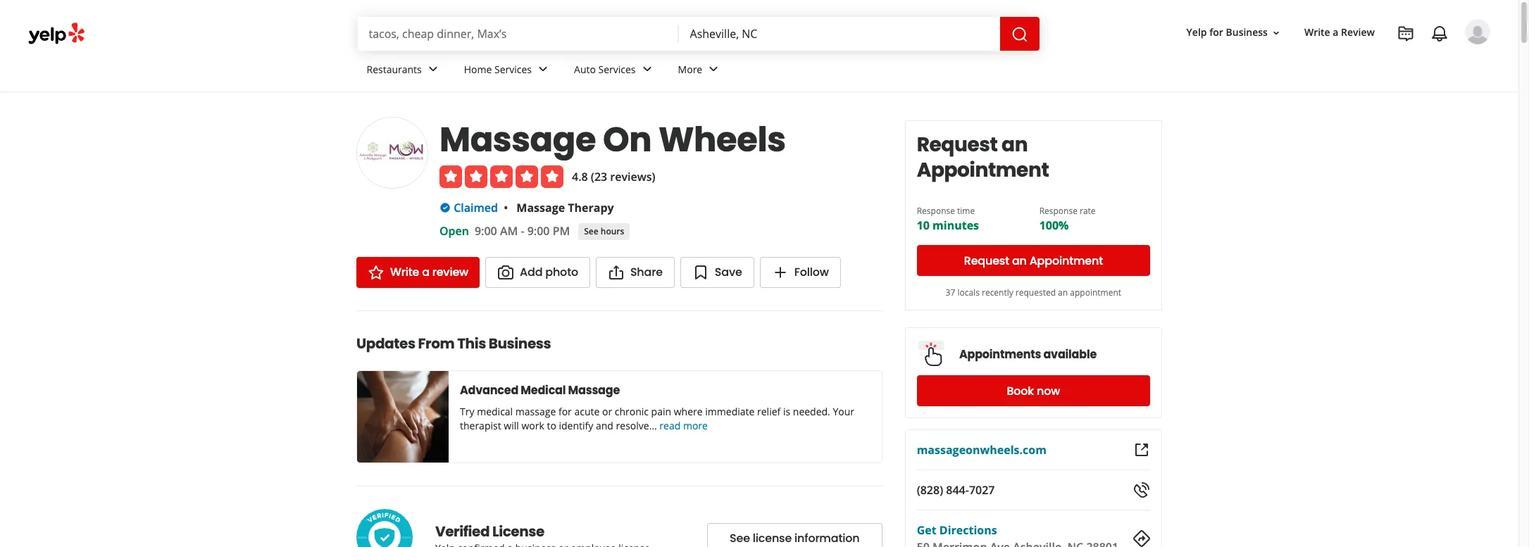 Task type: vqa. For each thing, say whether or not it's contained in the screenshot.
RESPONDS related to 147
no



Task type: describe. For each thing, give the bounding box(es) containing it.
book now button
[[917, 375, 1150, 406]]

business inside yelp for business button
[[1226, 26, 1268, 39]]

license
[[753, 530, 792, 547]]

massage therapy link
[[517, 200, 614, 216]]

100%
[[1040, 218, 1069, 233]]

services for home services
[[495, 62, 532, 76]]

save button
[[680, 257, 754, 288]]

appointments available
[[959, 346, 1097, 362]]

auto services
[[574, 62, 636, 76]]

available
[[1044, 346, 1097, 362]]

review
[[1341, 26, 1375, 39]]

verified
[[435, 522, 490, 541]]

none field find
[[369, 26, 668, 42]]

response for 100%
[[1040, 205, 1078, 217]]

24 share v2 image
[[608, 264, 625, 281]]

-
[[521, 223, 525, 239]]

time
[[957, 205, 975, 217]]

this
[[457, 334, 486, 354]]

auto
[[574, 62, 596, 76]]

business categories element
[[355, 51, 1491, 92]]

read
[[660, 419, 681, 433]]

license
[[492, 522, 545, 541]]

advanced
[[460, 383, 519, 399]]

search image
[[1011, 26, 1028, 43]]

chronic
[[615, 405, 649, 418]]

reviews)
[[610, 169, 656, 185]]

844-
[[946, 483, 969, 498]]

massage inside 'updates from this business' element
[[568, 383, 620, 399]]

advanced medical massage image
[[357, 371, 449, 463]]

(828)
[[917, 483, 943, 498]]

from
[[418, 334, 455, 354]]

rate
[[1080, 205, 1096, 217]]

hours
[[601, 225, 624, 237]]

home
[[464, 62, 492, 76]]

try medical massage for acute or chronic pain where immediate relief is needed. your therapist will work to identify and resolve…
[[460, 405, 855, 433]]

will
[[504, 419, 519, 433]]

for inside button
[[1210, 26, 1224, 39]]

open 9:00 am - 9:00 pm
[[440, 223, 570, 239]]

request inside request an appointment button
[[964, 253, 1009, 269]]

projects image
[[1398, 25, 1415, 42]]

relief
[[757, 405, 781, 418]]

share button
[[596, 257, 675, 288]]

appointment inside button
[[1030, 253, 1103, 269]]

16 claim filled v2 image
[[440, 202, 451, 214]]

2 9:00 from the left
[[527, 223, 550, 239]]

yelp for business
[[1187, 26, 1268, 39]]

Near text field
[[690, 26, 989, 42]]

massage therapy
[[517, 200, 614, 216]]

0 vertical spatial appointment
[[917, 156, 1049, 184]]

and
[[596, 419, 614, 433]]

or
[[602, 405, 612, 418]]

more
[[678, 62, 703, 76]]

updates from this business
[[356, 334, 551, 354]]

appointment
[[1070, 287, 1122, 299]]

4.8
[[572, 169, 588, 185]]

yelp
[[1187, 26, 1207, 39]]

24 chevron down v2 image for home services
[[535, 61, 552, 78]]

claimed
[[454, 200, 498, 216]]

response rate 100%
[[1040, 205, 1096, 233]]

wheels
[[659, 116, 786, 163]]

recently
[[982, 287, 1014, 299]]

locals
[[958, 287, 980, 299]]

37 locals recently requested an appointment
[[946, 287, 1122, 299]]

24 save outline v2 image
[[692, 264, 709, 281]]

get directions link
[[917, 523, 997, 538]]

medical
[[521, 383, 566, 399]]

therapy
[[568, 200, 614, 216]]

more
[[683, 419, 708, 433]]

see for see license information
[[730, 530, 750, 547]]

24 chevron down v2 image for restaurants
[[425, 61, 442, 78]]

save
[[715, 264, 742, 280]]

massage on wheels
[[440, 116, 786, 163]]

open
[[440, 223, 469, 239]]

yelp for business button
[[1181, 20, 1288, 45]]

massage for massage therapy
[[517, 200, 565, 216]]

get directions
[[917, 523, 997, 538]]

photo
[[545, 264, 578, 280]]

try
[[460, 405, 474, 418]]

pm
[[553, 223, 570, 239]]



Task type: locate. For each thing, give the bounding box(es) containing it.
see left license
[[730, 530, 750, 547]]

Find text field
[[369, 26, 668, 42]]

3 24 chevron down v2 image from the left
[[705, 61, 722, 78]]

am
[[500, 223, 518, 239]]

24 chevron down v2 image for more
[[705, 61, 722, 78]]

0 horizontal spatial for
[[559, 405, 572, 418]]

your
[[833, 405, 855, 418]]

services for auto services
[[598, 62, 636, 76]]

business left 16 chevron down v2 image
[[1226, 26, 1268, 39]]

0 horizontal spatial 9:00
[[475, 223, 497, 239]]

1 vertical spatial massage
[[517, 200, 565, 216]]

2 vertical spatial an
[[1058, 287, 1068, 299]]

information
[[795, 530, 860, 547]]

home services
[[464, 62, 532, 76]]

0 horizontal spatial write
[[390, 264, 419, 280]]

24 directions v2 image
[[1134, 530, 1150, 547]]

response inside response rate 100%
[[1040, 205, 1078, 217]]

massage
[[440, 116, 596, 163], [517, 200, 565, 216], [568, 383, 620, 399]]

1 horizontal spatial for
[[1210, 26, 1224, 39]]

24 chevron down v2 image right restaurants on the left top of the page
[[425, 61, 442, 78]]

1 horizontal spatial 24 chevron down v2 image
[[535, 61, 552, 78]]

restaurants
[[367, 62, 422, 76]]

for right "yelp"
[[1210, 26, 1224, 39]]

request an appointment up time at the top right
[[917, 131, 1049, 184]]

request an appointment up 37 locals recently requested an appointment
[[964, 253, 1103, 269]]

1 horizontal spatial a
[[1333, 26, 1339, 39]]

write inside user actions element
[[1305, 26, 1331, 39]]

share
[[630, 264, 663, 280]]

is
[[783, 405, 791, 418]]

a for review
[[422, 264, 430, 280]]

massage up acute
[[568, 383, 620, 399]]

appointment up time at the top right
[[917, 156, 1049, 184]]

0 horizontal spatial see
[[584, 225, 599, 237]]

7027
[[969, 483, 995, 498]]

massage for massage on wheels
[[440, 116, 596, 163]]

24 star v2 image
[[368, 264, 385, 281]]

0 vertical spatial request an appointment
[[917, 131, 1049, 184]]

1 vertical spatial an
[[1012, 253, 1027, 269]]

massage
[[516, 405, 556, 418]]

add photo link
[[485, 257, 590, 288]]

response
[[917, 205, 955, 217], [1040, 205, 1078, 217]]

1 vertical spatial business
[[489, 334, 551, 354]]

1 none field from the left
[[369, 26, 668, 42]]

response time 10 minutes
[[917, 205, 979, 233]]

24 chevron down v2 image inside home services link
[[535, 61, 552, 78]]

24 external link v2 image
[[1134, 442, 1150, 459]]

massage up -
[[517, 200, 565, 216]]

0 vertical spatial request
[[917, 131, 998, 159]]

1 horizontal spatial services
[[598, 62, 636, 76]]

1 vertical spatial appointment
[[1030, 253, 1103, 269]]

massage up 4.8 star rating image
[[440, 116, 596, 163]]

2 services from the left
[[598, 62, 636, 76]]

review
[[432, 264, 469, 280]]

24 add v2 image
[[772, 264, 789, 281]]

to
[[547, 419, 556, 433]]

write a review link
[[356, 257, 480, 288]]

business right this in the bottom left of the page
[[489, 334, 551, 354]]

restaurants link
[[355, 51, 453, 92]]

1 vertical spatial request an appointment
[[964, 253, 1103, 269]]

1 vertical spatial write
[[390, 264, 419, 280]]

24 chevron down v2 image inside restaurants link
[[425, 61, 442, 78]]

services right the home
[[495, 62, 532, 76]]

write for write a review
[[390, 264, 419, 280]]

24 chevron down v2 image
[[425, 61, 442, 78], [535, 61, 552, 78], [705, 61, 722, 78]]

0 vertical spatial massage
[[440, 116, 596, 163]]

follow button
[[760, 257, 841, 288]]

0 horizontal spatial business
[[489, 334, 551, 354]]

minutes
[[933, 218, 979, 233]]

write a review link
[[1299, 20, 1381, 45]]

0 vertical spatial business
[[1226, 26, 1268, 39]]

write for write a review
[[1305, 26, 1331, 39]]

1 horizontal spatial business
[[1226, 26, 1268, 39]]

1 vertical spatial see
[[730, 530, 750, 547]]

2 vertical spatial massage
[[568, 383, 620, 399]]

0 vertical spatial an
[[1002, 131, 1028, 159]]

auto services link
[[563, 51, 667, 92]]

therapist
[[460, 419, 501, 433]]

an inside request an appointment
[[1002, 131, 1028, 159]]

directions
[[940, 523, 997, 538]]

business
[[1226, 26, 1268, 39], [489, 334, 551, 354]]

4.8 star rating image
[[440, 166, 564, 188]]

see for see hours
[[584, 225, 599, 237]]

pain
[[651, 405, 671, 418]]

follow
[[794, 264, 829, 280]]

24 camera v2 image
[[497, 264, 514, 281]]

2 horizontal spatial 24 chevron down v2 image
[[705, 61, 722, 78]]

user actions element
[[1176, 18, 1510, 104]]

1 horizontal spatial see
[[730, 530, 750, 547]]

home services link
[[453, 51, 563, 92]]

a for review
[[1333, 26, 1339, 39]]

updates from this business element
[[334, 311, 882, 464]]

write left review at the top of page
[[1305, 26, 1331, 39]]

1 horizontal spatial none field
[[690, 26, 989, 42]]

0 horizontal spatial a
[[422, 264, 430, 280]]

request inside request an appointment
[[917, 131, 998, 159]]

acute
[[574, 405, 600, 418]]

0 vertical spatial see
[[584, 225, 599, 237]]

for up identify
[[559, 405, 572, 418]]

request an appointment
[[917, 131, 1049, 184], [964, 253, 1103, 269]]

now
[[1037, 383, 1060, 399]]

37
[[946, 287, 956, 299]]

1 horizontal spatial write
[[1305, 26, 1331, 39]]

1 horizontal spatial 9:00
[[527, 223, 550, 239]]

an
[[1002, 131, 1028, 159], [1012, 253, 1027, 269], [1058, 287, 1068, 299]]

book
[[1007, 383, 1034, 399]]

0 vertical spatial write
[[1305, 26, 1331, 39]]

advanced medical massage
[[460, 383, 620, 399]]

on
[[603, 116, 652, 163]]

16 chevron down v2 image
[[1271, 27, 1282, 39]]

request
[[917, 131, 998, 159], [964, 253, 1009, 269]]

appointment down 100%
[[1030, 253, 1103, 269]]

0 horizontal spatial services
[[495, 62, 532, 76]]

see inside "see hours" link
[[584, 225, 599, 237]]

0 horizontal spatial response
[[917, 205, 955, 217]]

24 chevron down v2 image right more
[[705, 61, 722, 78]]

4.8 (23 reviews)
[[572, 169, 656, 185]]

2 none field from the left
[[690, 26, 989, 42]]

response inside response time 10 minutes
[[917, 205, 955, 217]]

1 services from the left
[[495, 62, 532, 76]]

0 vertical spatial a
[[1333, 26, 1339, 39]]

9:00 left am
[[475, 223, 497, 239]]

business logo image
[[356, 117, 428, 189]]

cj b. image
[[1465, 19, 1491, 44]]

identify
[[559, 419, 593, 433]]

(23 reviews) link
[[591, 169, 656, 185]]

10
[[917, 218, 930, 233]]

notifications image
[[1432, 25, 1448, 42]]

2 response from the left
[[1040, 205, 1078, 217]]

0 vertical spatial for
[[1210, 26, 1224, 39]]

response up 10
[[917, 205, 955, 217]]

see hours link
[[579, 223, 630, 240]]

an inside button
[[1012, 253, 1027, 269]]

get
[[917, 523, 937, 538]]

services left 24 chevron down v2 image
[[598, 62, 636, 76]]

0 horizontal spatial none field
[[369, 26, 668, 42]]

24 phone v2 image
[[1134, 482, 1150, 499]]

write
[[1305, 26, 1331, 39], [390, 264, 419, 280]]

None field
[[369, 26, 668, 42], [690, 26, 989, 42]]

request up time at the top right
[[917, 131, 998, 159]]

requested
[[1016, 287, 1056, 299]]

none field near
[[690, 26, 989, 42]]

(828) 844-7027
[[917, 483, 995, 498]]

request an appointment inside button
[[964, 253, 1103, 269]]

1 response from the left
[[917, 205, 955, 217]]

write a review
[[390, 264, 469, 280]]

1 9:00 from the left
[[475, 223, 497, 239]]

add
[[520, 264, 543, 280]]

24 chevron down v2 image left the auto
[[535, 61, 552, 78]]

request an appointment button
[[917, 245, 1150, 276]]

2 24 chevron down v2 image from the left
[[535, 61, 552, 78]]

response up 100%
[[1040, 205, 1078, 217]]

0 horizontal spatial 24 chevron down v2 image
[[425, 61, 442, 78]]

None search field
[[358, 17, 1042, 51]]

for
[[1210, 26, 1224, 39], [559, 405, 572, 418]]

book now
[[1007, 383, 1060, 399]]

massageonwheels.com
[[917, 442, 1047, 458]]

immediate
[[705, 405, 755, 418]]

a left review at the top of page
[[1333, 26, 1339, 39]]

(23
[[591, 169, 607, 185]]

1 vertical spatial request
[[964, 253, 1009, 269]]

request up recently
[[964, 253, 1009, 269]]

24 chevron down v2 image
[[639, 61, 656, 78]]

write right 24 star v2 image
[[390, 264, 419, 280]]

1 24 chevron down v2 image from the left
[[425, 61, 442, 78]]

1 vertical spatial for
[[559, 405, 572, 418]]

24 chevron down v2 image inside more link
[[705, 61, 722, 78]]

write a review
[[1305, 26, 1375, 39]]

see hours
[[584, 225, 624, 237]]

response for 10
[[917, 205, 955, 217]]

massageonwheels.com link
[[917, 442, 1047, 458]]

more link
[[667, 51, 734, 92]]

1 horizontal spatial response
[[1040, 205, 1078, 217]]

see inside see license information button
[[730, 530, 750, 547]]

business inside 'updates from this business' element
[[489, 334, 551, 354]]

read more
[[660, 419, 708, 433]]

for inside try medical massage for acute or chronic pain where immediate relief is needed. your therapist will work to identify and resolve…
[[559, 405, 572, 418]]

resolve…
[[616, 419, 657, 433]]

see license information button
[[707, 523, 882, 547]]

verified license
[[435, 522, 545, 541]]

a left the review
[[422, 264, 430, 280]]

1 vertical spatial a
[[422, 264, 430, 280]]

appointments
[[959, 346, 1041, 362]]

services
[[495, 62, 532, 76], [598, 62, 636, 76]]

see left hours
[[584, 225, 599, 237]]

9:00 right -
[[527, 223, 550, 239]]

add photo
[[520, 264, 578, 280]]



